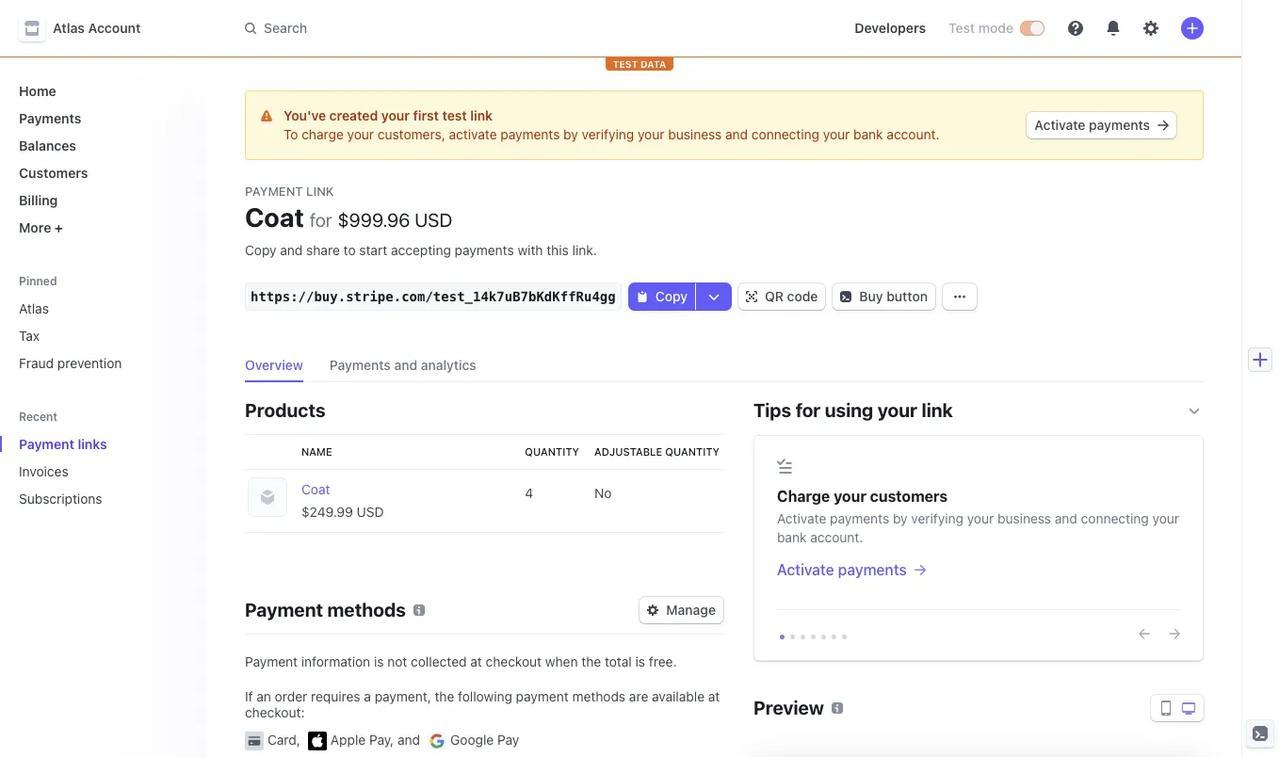 Task type: describe. For each thing, give the bounding box(es) containing it.
bank inside charge your customers activate payments by verifying your business and connecting your bank account.
[[778, 530, 807, 546]]

payments for payments and analytics
[[330, 357, 391, 373]]

svg image for qr code
[[746, 291, 758, 303]]

when
[[546, 654, 578, 670]]

payment for payment methods
[[245, 599, 323, 621]]

manage
[[667, 602, 716, 618]]

payment for payment links
[[19, 436, 74, 452]]

customers,
[[378, 126, 446, 142]]

customers
[[871, 488, 948, 505]]

test
[[949, 20, 976, 36]]

checkout:
[[245, 705, 305, 721]]

total
[[605, 654, 632, 670]]

balances
[[19, 138, 76, 154]]

atlas link
[[11, 293, 192, 324]]

apple pay , and
[[331, 732, 420, 748]]

0 vertical spatial activate payments link
[[1028, 112, 1177, 139]]

atlas account
[[53, 20, 141, 36]]

information
[[301, 654, 371, 670]]

invoices
[[19, 464, 68, 480]]

svg image for copy
[[637, 291, 648, 303]]

svg image for buy button
[[841, 291, 852, 303]]

2 quantity from the left
[[666, 446, 720, 458]]

payment links link
[[11, 429, 166, 460]]

developers
[[855, 20, 926, 36]]

this
[[547, 242, 569, 258]]

0 vertical spatial the
[[582, 654, 601, 670]]

1 vertical spatial activate payments link
[[778, 559, 1181, 582]]

analytics
[[421, 357, 477, 373]]

free.
[[649, 654, 677, 670]]

no
[[595, 485, 612, 501]]

payment links
[[19, 436, 107, 452]]

data
[[641, 58, 667, 70]]

payments link
[[11, 103, 192, 134]]

payment,
[[375, 689, 431, 705]]

mode
[[979, 20, 1014, 36]]

first
[[413, 107, 439, 123]]

charge
[[778, 488, 831, 505]]

you've
[[284, 107, 326, 123]]

pay for google
[[498, 732, 519, 748]]

payments inside charge your customers activate payments by verifying your business and connecting your bank account.
[[830, 511, 890, 527]]

2 is from the left
[[636, 654, 646, 670]]

activate payments for bottom activate payments link
[[778, 562, 907, 579]]

tax link
[[11, 320, 192, 352]]

qr code
[[765, 288, 818, 304]]

buy button button
[[834, 284, 936, 310]]

fraud prevention
[[19, 355, 122, 371]]

name
[[302, 446, 332, 458]]

payment link coat for $999.96 usd
[[245, 184, 453, 233]]

more +
[[19, 220, 63, 236]]

account. inside charge your customers activate payments by verifying your business and connecting your bank account.
[[811, 530, 864, 546]]

payment
[[516, 689, 569, 705]]

and inside charge your customers activate payments by verifying your business and connecting your bank account.
[[1055, 511, 1078, 527]]

copy for copy and share to start accepting payments with this link.
[[245, 242, 277, 258]]

developers link
[[848, 13, 934, 43]]

0 vertical spatial svg image
[[955, 291, 966, 303]]

you've created your first test link to charge your customers, activate payments by verifying your business and connecting your bank account.
[[284, 107, 940, 142]]

subscriptions link
[[11, 483, 166, 515]]

atlas account button
[[19, 15, 160, 41]]

https://buy.stripe.com/test_14k7ub7bkdkffru4gg
[[251, 289, 616, 304]]

qr
[[765, 288, 784, 304]]

test
[[442, 107, 467, 123]]

payments and analytics
[[330, 357, 477, 373]]

card ,
[[268, 732, 301, 748]]

usd inside payment link coat for $999.96 usd
[[415, 209, 453, 231]]

buy
[[860, 288, 884, 304]]

accepting
[[391, 242, 451, 258]]

customers link
[[11, 157, 192, 188]]

overview button
[[245, 352, 315, 383]]

payments and analytics button
[[330, 352, 488, 383]]

pinned
[[19, 274, 57, 288]]

if
[[245, 689, 253, 705]]

invoices link
[[11, 456, 166, 487]]

to
[[284, 126, 298, 142]]

requires
[[311, 689, 361, 705]]

search
[[264, 20, 307, 36]]

collected
[[411, 654, 467, 670]]

Search search field
[[234, 11, 765, 46]]

order
[[275, 689, 307, 705]]

by inside charge your customers activate payments by verifying your business and connecting your bank account.
[[893, 511, 908, 527]]

to
[[344, 242, 356, 258]]

business inside charge your customers activate payments by verifying your business and connecting your bank account.
[[998, 511, 1052, 527]]

tips
[[754, 400, 792, 421]]

recent element
[[0, 429, 207, 515]]

4
[[525, 485, 534, 501]]

link
[[306, 184, 334, 199]]

if an order requires a payment, the following payment methods are available at checkout:
[[245, 689, 720, 721]]

recent navigation links element
[[0, 409, 207, 515]]

billing link
[[11, 185, 192, 216]]

https://buy.stripe.com/test_14k7ub7bkdkffru4gg button
[[251, 287, 616, 306]]

billing
[[19, 192, 58, 208]]

subscriptions
[[19, 491, 102, 507]]

test
[[613, 58, 638, 70]]

business inside you've created your first test link to charge your customers, activate payments by verifying your business and connecting your bank account.
[[668, 126, 722, 142]]

and inside you've created your first test link to charge your customers, activate payments by verifying your business and connecting your bank account.
[[726, 126, 748, 142]]



Task type: locate. For each thing, give the bounding box(es) containing it.
1 horizontal spatial the
[[582, 654, 601, 670]]

1 horizontal spatial verifying
[[912, 511, 964, 527]]

1 horizontal spatial bank
[[854, 126, 884, 142]]

0 vertical spatial payments
[[19, 110, 81, 126]]

0 vertical spatial atlas
[[53, 20, 85, 36]]

the
[[582, 654, 601, 670], [435, 689, 455, 705]]

activate inside charge your customers activate payments by verifying your business and connecting your bank account.
[[778, 511, 827, 527]]

usd up accepting
[[415, 209, 453, 231]]

balances link
[[11, 130, 192, 161]]

more
[[19, 220, 51, 236]]

svg image inside the buy button button
[[841, 291, 852, 303]]

connecting inside you've created your first test link to charge your customers, activate payments by verifying your business and connecting your bank account.
[[752, 126, 820, 142]]

0 horizontal spatial link
[[471, 107, 493, 123]]

coat inside payment link coat for $999.96 usd
[[245, 202, 304, 233]]

svg image inside manage link
[[648, 605, 659, 616]]

copy button
[[629, 284, 696, 310]]

0 horizontal spatial pay
[[369, 732, 390, 748]]

preview
[[754, 697, 825, 719]]

1 vertical spatial bank
[[778, 530, 807, 546]]

methods left are
[[573, 689, 626, 705]]

1 vertical spatial for
[[796, 400, 821, 421]]

created
[[330, 107, 378, 123]]

1 pay from the left
[[369, 732, 390, 748]]

0 vertical spatial usd
[[415, 209, 453, 231]]

payment up an
[[245, 654, 298, 670]]

payment up 'information' at the left bottom of the page
[[245, 599, 323, 621]]

copy and share to start accepting payments with this link.
[[245, 242, 597, 258]]

at up the following
[[471, 654, 482, 670]]

pay for apple
[[369, 732, 390, 748]]

1 vertical spatial copy
[[656, 288, 688, 304]]

0 vertical spatial for
[[310, 209, 332, 231]]

copy for copy
[[656, 288, 688, 304]]

link inside you've created your first test link to charge your customers, activate payments by verifying your business and connecting your bank account.
[[471, 107, 493, 123]]

1 horizontal spatial by
[[893, 511, 908, 527]]

charge
[[302, 126, 344, 142]]

0 vertical spatial at
[[471, 654, 482, 670]]

pinned navigation links element
[[11, 273, 192, 379]]

adjustable quantity
[[595, 446, 720, 458]]

0 horizontal spatial payments
[[19, 110, 81, 126]]

1 horizontal spatial activate payments
[[1035, 117, 1151, 133]]

an
[[257, 689, 271, 705]]

buy button
[[860, 288, 928, 304]]

1 horizontal spatial ,
[[390, 732, 394, 748]]

payment up the invoices at bottom
[[19, 436, 74, 452]]

account. inside you've created your first test link to charge your customers, activate payments by verifying your business and connecting your bank account.
[[887, 126, 940, 142]]

payment methods
[[245, 599, 406, 621]]

for inside payment link coat for $999.96 usd
[[310, 209, 332, 231]]

payments for payments
[[19, 110, 81, 126]]

manage link
[[640, 598, 724, 624]]

0 vertical spatial methods
[[327, 599, 406, 621]]

1 vertical spatial account.
[[811, 530, 864, 546]]

verifying
[[582, 126, 634, 142], [912, 511, 964, 527]]

1 horizontal spatial methods
[[573, 689, 626, 705]]

payment inside payment link coat for $999.96 usd
[[245, 184, 303, 199]]

atlas left account in the top of the page
[[53, 20, 85, 36]]

0 horizontal spatial at
[[471, 654, 482, 670]]

svg image for activate payments
[[1158, 120, 1170, 131]]

quantity right adjustable
[[666, 446, 720, 458]]

+
[[55, 220, 63, 236]]

is
[[374, 654, 384, 670], [636, 654, 646, 670]]

0 vertical spatial account.
[[887, 126, 940, 142]]

is right total
[[636, 654, 646, 670]]

by inside you've created your first test link to charge your customers, activate payments by verifying your business and connecting your bank account.
[[564, 126, 579, 142]]

svg image inside qr code 'button'
[[746, 291, 758, 303]]

0 horizontal spatial ,
[[297, 732, 301, 748]]

fraud
[[19, 355, 54, 371]]

at right available on the bottom of the page
[[709, 689, 720, 705]]

0 horizontal spatial connecting
[[752, 126, 820, 142]]

the inside if an order requires a payment, the following payment methods are available at checkout:
[[435, 689, 455, 705]]

1 horizontal spatial svg image
[[955, 291, 966, 303]]

1 quantity from the left
[[525, 446, 580, 458]]

1 , from the left
[[297, 732, 301, 748]]

the down collected
[[435, 689, 455, 705]]

by
[[564, 126, 579, 142], [893, 511, 908, 527]]

card
[[268, 732, 297, 748]]

atlas for atlas account
[[53, 20, 85, 36]]

1 vertical spatial activate payments
[[778, 562, 907, 579]]

svg image
[[1158, 120, 1170, 131], [637, 291, 648, 303], [709, 291, 720, 303], [746, 291, 758, 303], [841, 291, 852, 303]]

bank inside you've created your first test link to charge your customers, activate payments by verifying your business and connecting your bank account.
[[854, 126, 884, 142]]

pay right apple
[[369, 732, 390, 748]]

recent
[[19, 410, 58, 424]]

pay
[[369, 732, 390, 748], [498, 732, 519, 748]]

core navigation links element
[[11, 75, 192, 243]]

is left not
[[374, 654, 384, 670]]

tab list
[[245, 352, 1204, 383]]

link up activate
[[471, 107, 493, 123]]

coat up $249.99
[[302, 482, 330, 498]]

atlas inside pinned element
[[19, 301, 49, 317]]

Search text field
[[234, 11, 765, 46]]

payments inside core navigation links element
[[19, 110, 81, 126]]

tab list containing overview
[[245, 352, 1204, 383]]

available
[[652, 689, 705, 705]]

pay right google
[[498, 732, 519, 748]]

at inside if an order requires a payment, the following payment methods are available at checkout:
[[709, 689, 720, 705]]

payment
[[245, 184, 303, 199], [19, 436, 74, 452], [245, 599, 323, 621], [245, 654, 298, 670]]

verifying inside you've created your first test link to charge your customers, activate payments by verifying your business and connecting your bank account.
[[582, 126, 634, 142]]

payment inside payment links link
[[19, 436, 74, 452]]

0 horizontal spatial activate payments
[[778, 562, 907, 579]]

1 vertical spatial methods
[[573, 689, 626, 705]]

for down link
[[310, 209, 332, 231]]

0 vertical spatial connecting
[[752, 126, 820, 142]]

charge your customers activate payments by verifying your business and connecting your bank account.
[[778, 488, 1180, 546]]

0 horizontal spatial atlas
[[19, 301, 49, 317]]

1 vertical spatial svg image
[[648, 605, 659, 616]]

usd
[[415, 209, 453, 231], [357, 504, 384, 520]]

payments up balances
[[19, 110, 81, 126]]

links
[[78, 436, 107, 452]]

pinned element
[[11, 293, 192, 379]]

payments inside button
[[330, 357, 391, 373]]

1 horizontal spatial at
[[709, 689, 720, 705]]

help image
[[1069, 21, 1084, 36]]

copy inside button
[[656, 288, 688, 304]]

test data
[[613, 58, 667, 70]]

the left total
[[582, 654, 601, 670]]

0 horizontal spatial the
[[435, 689, 455, 705]]

a
[[364, 689, 371, 705]]

0 vertical spatial activate payments
[[1035, 117, 1151, 133]]

verifying inside charge your customers activate payments by verifying your business and connecting your bank account.
[[912, 511, 964, 527]]

link.
[[573, 242, 597, 258]]

coat down to at left
[[245, 202, 304, 233]]

1 vertical spatial by
[[893, 511, 908, 527]]

link right using
[[922, 400, 954, 421]]

tax
[[19, 328, 40, 344]]

svg image inside "copy" button
[[637, 291, 648, 303]]

account.
[[887, 126, 940, 142], [811, 530, 864, 546]]

0 horizontal spatial is
[[374, 654, 384, 670]]

1 vertical spatial verifying
[[912, 511, 964, 527]]

copy
[[245, 242, 277, 258], [656, 288, 688, 304]]

activate
[[449, 126, 497, 142]]

0 vertical spatial bank
[[854, 126, 884, 142]]

0 vertical spatial by
[[564, 126, 579, 142]]

start
[[359, 242, 388, 258]]

your
[[382, 107, 410, 123], [347, 126, 374, 142], [638, 126, 665, 142], [824, 126, 850, 142], [878, 400, 918, 421], [834, 488, 867, 505], [968, 511, 995, 527], [1153, 511, 1180, 527]]

home link
[[11, 75, 192, 106]]

svg image
[[955, 291, 966, 303], [648, 605, 659, 616]]

payments
[[1090, 117, 1151, 133], [501, 126, 560, 142], [455, 242, 514, 258], [830, 511, 890, 527], [839, 562, 907, 579]]

methods inside if an order requires a payment, the following payment methods are available at checkout:
[[573, 689, 626, 705]]

1 horizontal spatial payments
[[330, 357, 391, 373]]

overview
[[245, 357, 303, 373]]

atlas for atlas
[[19, 301, 49, 317]]

1 vertical spatial link
[[922, 400, 954, 421]]

usd inside "coat $249.99 usd"
[[357, 504, 384, 520]]

payment for payment link coat for $999.96 usd
[[245, 184, 303, 199]]

usd right $249.99
[[357, 504, 384, 520]]

2 vertical spatial activate
[[778, 562, 835, 579]]

0 vertical spatial activate
[[1035, 117, 1086, 133]]

payment information is not collected at checkout when the total is free.
[[245, 654, 677, 670]]

0 vertical spatial copy
[[245, 242, 277, 258]]

using
[[825, 400, 874, 421]]

,
[[297, 732, 301, 748], [390, 732, 394, 748]]

0 horizontal spatial business
[[668, 126, 722, 142]]

with
[[518, 242, 543, 258]]

1 horizontal spatial account.
[[887, 126, 940, 142]]

for right tips
[[796, 400, 821, 421]]

methods
[[327, 599, 406, 621], [573, 689, 626, 705]]

settings image
[[1144, 21, 1159, 36]]

0 vertical spatial verifying
[[582, 126, 634, 142]]

0 horizontal spatial methods
[[327, 599, 406, 621]]

2 , from the left
[[390, 732, 394, 748]]

svg image left manage
[[648, 605, 659, 616]]

coat inside "coat $249.99 usd"
[[302, 482, 330, 498]]

apple
[[331, 732, 366, 748]]

, down 'checkout:'
[[297, 732, 301, 748]]

0 horizontal spatial quantity
[[525, 446, 580, 458]]

payments
[[19, 110, 81, 126], [330, 357, 391, 373]]

atlas inside button
[[53, 20, 85, 36]]

1 vertical spatial business
[[998, 511, 1052, 527]]

0 vertical spatial link
[[471, 107, 493, 123]]

1 vertical spatial atlas
[[19, 301, 49, 317]]

1 vertical spatial coat
[[302, 482, 330, 498]]

0 horizontal spatial copy
[[245, 242, 277, 258]]

0 horizontal spatial verifying
[[582, 126, 634, 142]]

activate payments link
[[1028, 112, 1177, 139], [778, 559, 1181, 582]]

payment for payment information is not collected at checkout when the total is free.
[[245, 654, 298, 670]]

activate payments for topmost activate payments link
[[1035, 117, 1151, 133]]

home
[[19, 83, 56, 99]]

1 horizontal spatial copy
[[656, 288, 688, 304]]

for
[[310, 209, 332, 231], [796, 400, 821, 421]]

fraud prevention link
[[11, 348, 192, 379]]

0 horizontal spatial bank
[[778, 530, 807, 546]]

notifications image
[[1106, 21, 1122, 36]]

0 vertical spatial coat
[[245, 202, 304, 233]]

methods up 'information' at the left bottom of the page
[[327, 599, 406, 621]]

1 horizontal spatial is
[[636, 654, 646, 670]]

test mode
[[949, 20, 1014, 36]]

are
[[629, 689, 649, 705]]

quantity up "4"
[[525, 446, 580, 458]]

1 vertical spatial connecting
[[1082, 511, 1150, 527]]

1 horizontal spatial connecting
[[1082, 511, 1150, 527]]

link
[[471, 107, 493, 123], [922, 400, 954, 421]]

verifying down test
[[582, 126, 634, 142]]

and
[[726, 126, 748, 142], [280, 242, 303, 258], [394, 357, 418, 373], [1055, 511, 1078, 527], [398, 732, 420, 748]]

verifying down customers on the bottom of the page
[[912, 511, 964, 527]]

connecting inside charge your customers activate payments by verifying your business and connecting your bank account.
[[1082, 511, 1150, 527]]

tips for using your link
[[754, 400, 954, 421]]

1 horizontal spatial for
[[796, 400, 821, 421]]

qr code button
[[739, 284, 826, 310]]

1 vertical spatial the
[[435, 689, 455, 705]]

1 horizontal spatial quantity
[[666, 446, 720, 458]]

google pay
[[451, 732, 519, 748]]

0 vertical spatial business
[[668, 126, 722, 142]]

account
[[88, 20, 141, 36]]

1 horizontal spatial atlas
[[53, 20, 85, 36]]

1 horizontal spatial pay
[[498, 732, 519, 748]]

0 horizontal spatial account.
[[811, 530, 864, 546]]

checkout
[[486, 654, 542, 670]]

svg image right button
[[955, 291, 966, 303]]

share
[[306, 242, 340, 258]]

2 pay from the left
[[498, 732, 519, 748]]

1 vertical spatial payments
[[330, 357, 391, 373]]

atlas down pinned
[[19, 301, 49, 317]]

1 vertical spatial usd
[[357, 504, 384, 520]]

$999.96
[[338, 209, 410, 231]]

0 horizontal spatial for
[[310, 209, 332, 231]]

0 horizontal spatial svg image
[[648, 605, 659, 616]]

payment left link
[[245, 184, 303, 199]]

and inside button
[[394, 357, 418, 373]]

1 vertical spatial at
[[709, 689, 720, 705]]

payments right overview button
[[330, 357, 391, 373]]

1 horizontal spatial usd
[[415, 209, 453, 231]]

following
[[458, 689, 513, 705]]

, right apple
[[390, 732, 394, 748]]

0 horizontal spatial by
[[564, 126, 579, 142]]

code
[[788, 288, 818, 304]]

1 is from the left
[[374, 654, 384, 670]]

$249.99
[[302, 504, 353, 520]]

payments inside you've created your first test link to charge your customers, activate payments by verifying your business and connecting your bank account.
[[501, 126, 560, 142]]

1 horizontal spatial business
[[998, 511, 1052, 527]]

1 vertical spatial activate
[[778, 511, 827, 527]]

1 horizontal spatial link
[[922, 400, 954, 421]]

0 horizontal spatial usd
[[357, 504, 384, 520]]



Task type: vqa. For each thing, say whether or not it's contained in the screenshot.
Test mode Option
no



